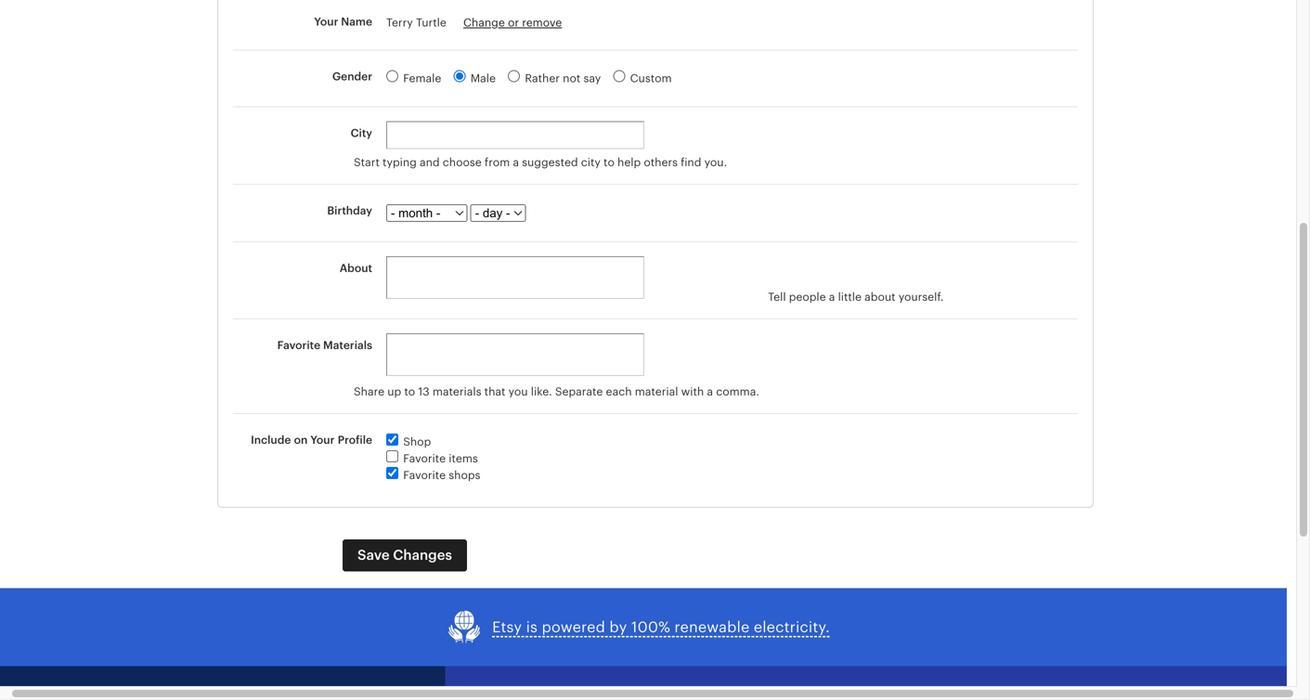 Task type: describe. For each thing, give the bounding box(es) containing it.
etsy is powered by 100% renewable electricity.
[[492, 619, 830, 636]]

powered
[[542, 619, 606, 636]]

tell
[[768, 291, 786, 303]]

renewable
[[675, 619, 750, 636]]

your name group
[[233, 0, 1078, 50]]

that
[[484, 386, 506, 398]]

choose
[[443, 156, 482, 168]]

0 horizontal spatial a
[[513, 156, 519, 168]]

you.
[[705, 156, 727, 168]]

your name
[[314, 15, 372, 28]]

shops
[[449, 469, 481, 482]]

start typing and choose from a suggested city to help others find you.
[[354, 156, 727, 168]]

electricity.
[[754, 619, 830, 636]]

birthday
[[327, 204, 372, 217]]

Rather not say radio
[[508, 70, 520, 82]]

1 vertical spatial a
[[829, 291, 835, 303]]

about
[[340, 262, 372, 274]]

female
[[403, 72, 441, 84]]

city
[[581, 156, 601, 168]]

share
[[354, 386, 385, 398]]

Female radio
[[386, 70, 398, 82]]

your profile
[[310, 434, 372, 446]]

favorite for favorite items
[[403, 452, 446, 465]]

13
[[418, 386, 430, 398]]

birthday group
[[233, 185, 1078, 227]]

each
[[606, 386, 632, 398]]

separate
[[555, 386, 603, 398]]

terry turtle
[[386, 16, 449, 29]]

city
[[351, 127, 372, 139]]

by
[[610, 619, 627, 636]]

others
[[644, 156, 678, 168]]

say
[[584, 72, 601, 84]]

Shop checkbox
[[386, 434, 398, 446]]

Favorite shops checkbox
[[386, 467, 398, 479]]

material
[[635, 386, 678, 398]]

is
[[526, 619, 538, 636]]

etsy is powered by 100% renewable electricity. button
[[448, 611, 830, 644]]

share up to 13 materials that you like. separate each material with a comma.
[[354, 386, 760, 398]]

0 vertical spatial to
[[604, 156, 615, 168]]

1 horizontal spatial a
[[707, 386, 713, 398]]

find
[[681, 156, 702, 168]]

start
[[354, 156, 380, 168]]

remove
[[522, 16, 562, 29]]

favorite materials
[[277, 339, 372, 352]]



Task type: locate. For each thing, give the bounding box(es) containing it.
change or remove
[[463, 16, 562, 29]]

not
[[563, 72, 581, 84]]

City text field
[[386, 121, 645, 149]]

favorite shops
[[403, 469, 481, 482]]

0 vertical spatial a
[[513, 156, 519, 168]]

0 vertical spatial favorite
[[277, 339, 321, 352]]

from
[[485, 156, 510, 168]]

change or remove link
[[463, 16, 562, 29]]

favorite down the "shop" at the left bottom of the page
[[403, 452, 446, 465]]

a right from
[[513, 156, 519, 168]]

materials
[[323, 339, 372, 352]]

to left 13 on the bottom of the page
[[404, 386, 415, 398]]

to right city
[[604, 156, 615, 168]]

materials
[[433, 386, 482, 398]]

tell people a little about yourself.
[[768, 291, 944, 303]]

yourself.
[[899, 291, 944, 303]]

2 vertical spatial favorite
[[403, 469, 446, 482]]

footer element
[[445, 666, 1287, 700]]

name
[[341, 15, 372, 28]]

100%
[[631, 619, 670, 636]]

male
[[471, 72, 496, 84]]

a
[[513, 156, 519, 168], [829, 291, 835, 303], [707, 386, 713, 398]]

change
[[463, 16, 505, 29]]

About text field
[[386, 256, 645, 299]]

a left little
[[829, 291, 835, 303]]

and
[[420, 156, 440, 168]]

to
[[604, 156, 615, 168], [404, 386, 415, 398]]

you
[[509, 386, 528, 398]]

include on your profile
[[251, 434, 372, 446]]

rather
[[525, 72, 560, 84]]

favorite
[[277, 339, 321, 352], [403, 452, 446, 465], [403, 469, 446, 482]]

typing
[[383, 156, 417, 168]]

Favorite Materials text field
[[386, 334, 645, 376]]

little
[[838, 291, 862, 303]]

Favorite items checkbox
[[386, 451, 398, 463]]

gender group
[[233, 51, 1078, 106]]

1 vertical spatial favorite
[[403, 452, 446, 465]]

favorite items
[[403, 452, 478, 465]]

2 vertical spatial a
[[707, 386, 713, 398]]

rather not say
[[525, 72, 601, 84]]

favorite for favorite materials
[[277, 339, 321, 352]]

your
[[314, 15, 338, 28]]

help
[[618, 156, 641, 168]]

or
[[508, 16, 519, 29]]

include on
[[251, 434, 308, 446]]

up
[[387, 386, 401, 398]]

about
[[865, 291, 896, 303]]

etsy
[[492, 619, 522, 636]]

with
[[681, 386, 704, 398]]

custom
[[630, 72, 672, 84]]

1 horizontal spatial to
[[604, 156, 615, 168]]

items
[[449, 452, 478, 465]]

gender
[[332, 70, 372, 83]]

Custom radio
[[613, 70, 625, 82]]

shop
[[403, 436, 431, 448]]

a right "with"
[[707, 386, 713, 398]]

Male radio
[[454, 70, 466, 82]]

favorite for favorite shops
[[403, 469, 446, 482]]

0 horizontal spatial to
[[404, 386, 415, 398]]

include on your profile group
[[233, 414, 1078, 498]]

like.
[[531, 386, 552, 398]]

people
[[789, 291, 826, 303]]

2 horizontal spatial a
[[829, 291, 835, 303]]

favorite left materials
[[277, 339, 321, 352]]

comma.
[[716, 386, 760, 398]]

favorite down "favorite items"
[[403, 469, 446, 482]]

1 vertical spatial to
[[404, 386, 415, 398]]

None submit
[[343, 540, 467, 572]]

suggested
[[522, 156, 578, 168]]



Task type: vqa. For each thing, say whether or not it's contained in the screenshot.


